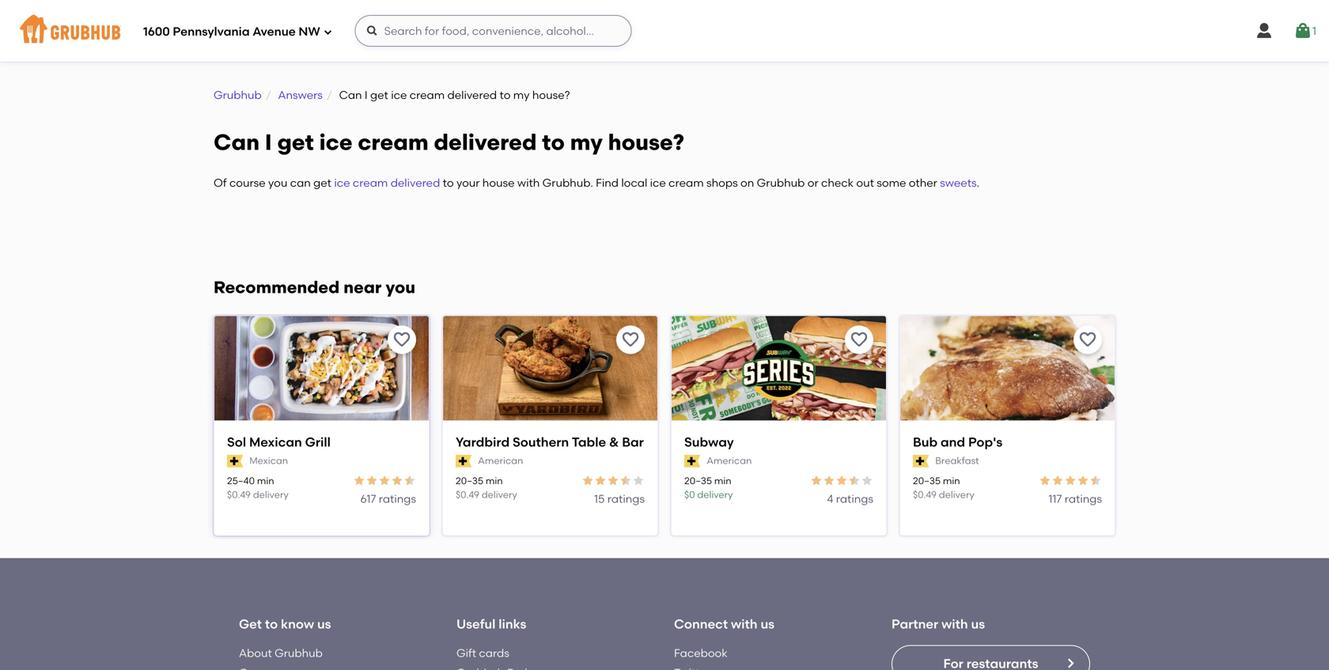 Task type: describe. For each thing, give the bounding box(es) containing it.
you for near
[[386, 278, 416, 298]]

yardbird southern table & bar
[[456, 435, 644, 450]]

delivery for yardbird southern table & bar
[[482, 489, 518, 501]]

20–35 for subway
[[685, 475, 712, 487]]

subscription pass image for sol
[[227, 455, 243, 468]]

ratings for pop's
[[1065, 492, 1103, 506]]

useful links
[[457, 617, 527, 632]]

subway
[[685, 435, 734, 450]]

grubhub.
[[543, 176, 594, 190]]

min for subway
[[715, 475, 732, 487]]

0 horizontal spatial can
[[214, 129, 260, 155]]

to up 'grubhub.'
[[542, 129, 565, 155]]

gift
[[457, 647, 477, 660]]

subway  logo image
[[672, 316, 887, 422]]

southern
[[513, 435, 569, 450]]

to right get
[[265, 617, 278, 632]]

Search for food, convenience, alcohol... search field
[[355, 15, 632, 47]]

bub and pop's
[[914, 435, 1003, 450]]

mexican inside "link"
[[249, 435, 302, 450]]

yardbird
[[456, 435, 510, 450]]

sol mexican grill logo image
[[215, 316, 429, 422]]

bar
[[622, 435, 644, 450]]

facebook link
[[674, 647, 728, 660]]

20–35 min $0.49 delivery for yardbird
[[456, 475, 518, 501]]

$0.49 for bub
[[914, 489, 937, 501]]

with for partner with us
[[942, 617, 969, 632]]

right image
[[1065, 657, 1077, 670]]

0 vertical spatial can i get ice cream delivered to my house?
[[339, 88, 570, 102]]

15
[[594, 492, 605, 506]]

or
[[808, 176, 819, 190]]

bub and pop's logo image
[[901, 316, 1115, 422]]

1 vertical spatial i
[[265, 129, 272, 155]]

of course you can get ice cream delivered to your house with grubhub. find local ice cream shops on grubhub or check out some other sweets .
[[214, 176, 980, 190]]

4
[[827, 492, 834, 506]]

.
[[977, 176, 980, 190]]

1600
[[143, 25, 170, 39]]

partner with us
[[892, 617, 986, 632]]

your
[[457, 176, 480, 190]]

$0.49 for yardbird
[[456, 489, 480, 501]]

117 ratings
[[1049, 492, 1103, 506]]

subway link
[[685, 433, 874, 451]]

recommended near you
[[214, 278, 416, 298]]

sol mexican grill link
[[227, 433, 416, 451]]

1
[[1313, 24, 1317, 37]]

with for connect with us
[[731, 617, 758, 632]]

1600 pennsylvania avenue nw
[[143, 25, 320, 39]]

save this restaurant image for subway
[[850, 331, 869, 350]]

bub and pop's link
[[914, 433, 1103, 451]]

out
[[857, 176, 875, 190]]

0 vertical spatial get
[[370, 88, 389, 102]]

partner
[[892, 617, 939, 632]]

to left your
[[443, 176, 454, 190]]

save this restaurant image for yardbird southern table & bar
[[621, 331, 640, 350]]

cards
[[479, 647, 510, 660]]

2 vertical spatial get
[[314, 176, 332, 190]]

3 save this restaurant button from the left
[[845, 326, 874, 354]]

$0.49 for sol
[[227, 489, 251, 501]]

grill
[[305, 435, 331, 450]]

ratings for table
[[608, 492, 645, 506]]

2 vertical spatial delivered
[[391, 176, 440, 190]]

answers
[[278, 88, 323, 102]]

can
[[290, 176, 311, 190]]

find
[[596, 176, 619, 190]]

1 vertical spatial delivered
[[434, 129, 537, 155]]

some
[[877, 176, 907, 190]]

sol
[[227, 435, 246, 450]]

1 vertical spatial get
[[277, 129, 314, 155]]

table
[[572, 435, 606, 450]]

1 horizontal spatial i
[[365, 88, 368, 102]]

links
[[499, 617, 527, 632]]

25–40 min $0.49 delivery
[[227, 475, 289, 501]]

connect with us
[[674, 617, 775, 632]]

pennsylvania
[[173, 25, 250, 39]]

15 ratings
[[594, 492, 645, 506]]

sweets
[[941, 176, 977, 190]]

20–35 min $0 delivery
[[685, 475, 733, 501]]

useful
[[457, 617, 496, 632]]

0 horizontal spatial my
[[514, 88, 530, 102]]

1 vertical spatial my
[[570, 129, 603, 155]]

house
[[483, 176, 515, 190]]

2 vertical spatial grubhub
[[275, 647, 323, 660]]



Task type: vqa. For each thing, say whether or not it's contained in the screenshot.
the left a
no



Task type: locate. For each thing, give the bounding box(es) containing it.
3 delivery from the left
[[698, 489, 733, 501]]

delivered left your
[[391, 176, 440, 190]]

2 us from the left
[[761, 617, 775, 632]]

3 $0.49 from the left
[[914, 489, 937, 501]]

svg image inside 1 button
[[1294, 21, 1313, 40]]

delivery inside 20–35 min $0 delivery
[[698, 489, 733, 501]]

2 american from the left
[[707, 455, 752, 467]]

1 ratings from the left
[[379, 492, 416, 506]]

bub
[[914, 435, 938, 450]]

1 subscription pass image from the left
[[227, 455, 243, 468]]

avenue
[[253, 25, 296, 39]]

0 horizontal spatial house?
[[533, 88, 570, 102]]

2 20–35 from the left
[[685, 475, 712, 487]]

2 horizontal spatial with
[[942, 617, 969, 632]]

subscription pass image
[[227, 455, 243, 468], [456, 455, 472, 468], [685, 455, 701, 468]]

0 vertical spatial house?
[[533, 88, 570, 102]]

min right "25–40" at left bottom
[[257, 475, 274, 487]]

0 vertical spatial i
[[365, 88, 368, 102]]

shops
[[707, 176, 738, 190]]

1 vertical spatial house?
[[608, 129, 685, 155]]

2 delivery from the left
[[482, 489, 518, 501]]

0 horizontal spatial 20–35
[[456, 475, 484, 487]]

sol mexican grill
[[227, 435, 331, 450]]

save this restaurant button for pop's
[[1074, 326, 1103, 354]]

my up of course you can get ice cream delivered to your house with grubhub. find local ice cream shops on grubhub or check out some other sweets .
[[570, 129, 603, 155]]

min for yardbird southern table & bar
[[486, 475, 503, 487]]

delivery down "25–40" at left bottom
[[253, 489, 289, 501]]

can
[[339, 88, 362, 102], [214, 129, 260, 155]]

delivery down the "breakfast"
[[939, 489, 975, 501]]

2 horizontal spatial us
[[972, 617, 986, 632]]

2 save this restaurant button from the left
[[617, 326, 645, 354]]

0 vertical spatial you
[[268, 176, 288, 190]]

delivery
[[253, 489, 289, 501], [482, 489, 518, 501], [698, 489, 733, 501], [939, 489, 975, 501]]

$0
[[685, 489, 695, 501]]

20–35
[[456, 475, 484, 487], [685, 475, 712, 487], [914, 475, 941, 487]]

617 ratings
[[361, 492, 416, 506]]

1 vertical spatial you
[[386, 278, 416, 298]]

1 horizontal spatial 20–35
[[685, 475, 712, 487]]

0 horizontal spatial you
[[268, 176, 288, 190]]

with right partner
[[942, 617, 969, 632]]

ratings right '15'
[[608, 492, 645, 506]]

0 vertical spatial mexican
[[249, 435, 302, 450]]

0 horizontal spatial $0.49
[[227, 489, 251, 501]]

2 save this restaurant image from the left
[[850, 331, 869, 350]]

20–35 inside 20–35 min $0 delivery
[[685, 475, 712, 487]]

can up course
[[214, 129, 260, 155]]

1 horizontal spatial grubhub
[[275, 647, 323, 660]]

ratings
[[379, 492, 416, 506], [608, 492, 645, 506], [837, 492, 874, 506], [1065, 492, 1103, 506]]

1 delivery from the left
[[253, 489, 289, 501]]

answers link
[[278, 88, 323, 102]]

delivery for subway
[[698, 489, 733, 501]]

1 20–35 min $0.49 delivery from the left
[[456, 475, 518, 501]]

of
[[214, 176, 227, 190]]

yardbird southern table & bar logo image
[[443, 316, 658, 422]]

american for subway
[[707, 455, 752, 467]]

save this restaurant image for grill
[[393, 331, 412, 350]]

know
[[281, 617, 314, 632]]

0 horizontal spatial save this restaurant image
[[393, 331, 412, 350]]

delivered down search for food, convenience, alcohol... search field
[[448, 88, 497, 102]]

mexican
[[249, 435, 302, 450], [250, 455, 288, 467]]

25–40
[[227, 475, 255, 487]]

my down search for food, convenience, alcohol... search field
[[514, 88, 530, 102]]

3 subscription pass image from the left
[[685, 455, 701, 468]]

3 ratings from the left
[[837, 492, 874, 506]]

grubhub left or
[[757, 176, 805, 190]]

us for connect with us
[[761, 617, 775, 632]]

check
[[822, 176, 854, 190]]

1 horizontal spatial $0.49
[[456, 489, 480, 501]]

breakfast
[[936, 455, 980, 467]]

sweets link
[[941, 176, 977, 190]]

can i get ice cream delivered to my house? down search for food, convenience, alcohol... search field
[[339, 88, 570, 102]]

about grubhub
[[239, 647, 323, 660]]

ratings right 117 on the right bottom
[[1065, 492, 1103, 506]]

grubhub left answers
[[214, 88, 262, 102]]

1 horizontal spatial american
[[707, 455, 752, 467]]

subscription pass image down the subway
[[685, 455, 701, 468]]

0 horizontal spatial grubhub
[[214, 88, 262, 102]]

local
[[622, 176, 648, 190]]

0 vertical spatial my
[[514, 88, 530, 102]]

get up can
[[277, 129, 314, 155]]

4 ratings
[[827, 492, 874, 506]]

us right know
[[317, 617, 331, 632]]

american for yardbird southern table & bar
[[478, 455, 523, 467]]

1 vertical spatial can
[[214, 129, 260, 155]]

ratings right 617
[[379, 492, 416, 506]]

you for course
[[268, 176, 288, 190]]

0 horizontal spatial subscription pass image
[[227, 455, 243, 468]]

1 horizontal spatial you
[[386, 278, 416, 298]]

1 20–35 from the left
[[456, 475, 484, 487]]

mexican down the sol mexican grill
[[250, 455, 288, 467]]

0 horizontal spatial american
[[478, 455, 523, 467]]

20–35 min $0.49 delivery down the "breakfast"
[[914, 475, 975, 501]]

you left can
[[268, 176, 288, 190]]

you
[[268, 176, 288, 190], [386, 278, 416, 298]]

get right can
[[314, 176, 332, 190]]

my
[[514, 88, 530, 102], [570, 129, 603, 155]]

0 horizontal spatial i
[[265, 129, 272, 155]]

delivered up house
[[434, 129, 537, 155]]

3 20–35 from the left
[[914, 475, 941, 487]]

ice cream delivered link
[[334, 176, 440, 190]]

1 us from the left
[[317, 617, 331, 632]]

i up course
[[265, 129, 272, 155]]

delivery for bub and pop's
[[939, 489, 975, 501]]

1 button
[[1294, 17, 1317, 45]]

ratings for grill
[[379, 492, 416, 506]]

2 horizontal spatial $0.49
[[914, 489, 937, 501]]

can right answers
[[339, 88, 362, 102]]

you right near
[[386, 278, 416, 298]]

1 $0.49 from the left
[[227, 489, 251, 501]]

min down yardbird
[[486, 475, 503, 487]]

gift cards
[[457, 647, 510, 660]]

can i get ice cream delivered to my house?
[[339, 88, 570, 102], [214, 129, 685, 155]]

get
[[239, 617, 262, 632]]

save this restaurant image
[[621, 331, 640, 350], [850, 331, 869, 350]]

connect
[[674, 617, 728, 632]]

save this restaurant button for table
[[617, 326, 645, 354]]

i right answers "link"
[[365, 88, 368, 102]]

ratings right 4
[[837, 492, 874, 506]]

4 ratings from the left
[[1065, 492, 1103, 506]]

$0.49 down yardbird
[[456, 489, 480, 501]]

4 save this restaurant button from the left
[[1074, 326, 1103, 354]]

american down yardbird
[[478, 455, 523, 467]]

1 horizontal spatial with
[[731, 617, 758, 632]]

near
[[344, 278, 382, 298]]

20–35 min $0.49 delivery for bub
[[914, 475, 975, 501]]

20–35 up $0
[[685, 475, 712, 487]]

4 delivery from the left
[[939, 489, 975, 501]]

save this restaurant button
[[388, 326, 416, 354], [617, 326, 645, 354], [845, 326, 874, 354], [1074, 326, 1103, 354]]

with right house
[[518, 176, 540, 190]]

4 min from the left
[[943, 475, 961, 487]]

i
[[365, 88, 368, 102], [265, 129, 272, 155]]

delivery right $0
[[698, 489, 733, 501]]

course
[[230, 176, 266, 190]]

0 horizontal spatial 20–35 min $0.49 delivery
[[456, 475, 518, 501]]

0 vertical spatial delivered
[[448, 88, 497, 102]]

0 vertical spatial can
[[339, 88, 362, 102]]

20–35 min $0.49 delivery down yardbird
[[456, 475, 518, 501]]

2 min from the left
[[486, 475, 503, 487]]

1 horizontal spatial 20–35 min $0.49 delivery
[[914, 475, 975, 501]]

us right partner
[[972, 617, 986, 632]]

0 horizontal spatial with
[[518, 176, 540, 190]]

pop's
[[969, 435, 1003, 450]]

get right answers "link"
[[370, 88, 389, 102]]

with
[[518, 176, 540, 190], [731, 617, 758, 632], [942, 617, 969, 632]]

delivery for sol mexican grill
[[253, 489, 289, 501]]

recommended
[[214, 278, 340, 298]]

get to know us
[[239, 617, 331, 632]]

svg image
[[1255, 21, 1274, 40], [1294, 21, 1313, 40], [366, 25, 379, 37], [323, 27, 333, 37]]

0 horizontal spatial save this restaurant image
[[621, 331, 640, 350]]

subscription pass image down yardbird
[[456, 455, 472, 468]]

117
[[1049, 492, 1063, 506]]

us right the connect
[[761, 617, 775, 632]]

can i get ice cream delivered to my house? up your
[[214, 129, 685, 155]]

subscription pass image for yardbird
[[456, 455, 472, 468]]

min for bub and pop's
[[943, 475, 961, 487]]

$0.49 down subscription pass image
[[914, 489, 937, 501]]

1 horizontal spatial house?
[[608, 129, 685, 155]]

to down search for food, convenience, alcohol... search field
[[500, 88, 511, 102]]

2 $0.49 from the left
[[456, 489, 480, 501]]

american
[[478, 455, 523, 467], [707, 455, 752, 467]]

other
[[909, 176, 938, 190]]

&
[[610, 435, 619, 450]]

$0.49 down "25–40" at left bottom
[[227, 489, 251, 501]]

nw
[[299, 25, 320, 39]]

20–35 down subscription pass image
[[914, 475, 941, 487]]

1 american from the left
[[478, 455, 523, 467]]

1 horizontal spatial save this restaurant image
[[1079, 331, 1098, 350]]

grubhub down know
[[275, 647, 323, 660]]

1 horizontal spatial my
[[570, 129, 603, 155]]

2 ratings from the left
[[608, 492, 645, 506]]

on
[[741, 176, 755, 190]]

subscription pass image down sol
[[227, 455, 243, 468]]

delivery down yardbird
[[482, 489, 518, 501]]

facebook
[[674, 647, 728, 660]]

with right the connect
[[731, 617, 758, 632]]

2 horizontal spatial 20–35
[[914, 475, 941, 487]]

subscription pass image
[[914, 455, 929, 468]]

2 horizontal spatial subscription pass image
[[685, 455, 701, 468]]

to
[[500, 88, 511, 102], [542, 129, 565, 155], [443, 176, 454, 190], [265, 617, 278, 632]]

1 save this restaurant button from the left
[[388, 326, 416, 354]]

gift cards link
[[457, 647, 510, 660]]

2 20–35 min $0.49 delivery from the left
[[914, 475, 975, 501]]

delivered
[[448, 88, 497, 102], [434, 129, 537, 155], [391, 176, 440, 190]]

1 horizontal spatial us
[[761, 617, 775, 632]]

1 save this restaurant image from the left
[[393, 331, 412, 350]]

mexican right sol
[[249, 435, 302, 450]]

1 vertical spatial can i get ice cream delivered to my house?
[[214, 129, 685, 155]]

save this restaurant image for pop's
[[1079, 331, 1098, 350]]

min down the subway
[[715, 475, 732, 487]]

1 vertical spatial grubhub
[[757, 176, 805, 190]]

3 min from the left
[[715, 475, 732, 487]]

star icon image
[[353, 475, 366, 487], [366, 475, 378, 487], [378, 475, 391, 487], [391, 475, 404, 487], [404, 475, 416, 487], [404, 475, 416, 487], [582, 475, 594, 487], [594, 475, 607, 487], [607, 475, 620, 487], [620, 475, 632, 487], [620, 475, 632, 487], [632, 475, 645, 487], [811, 475, 823, 487], [823, 475, 836, 487], [836, 475, 849, 487], [849, 475, 861, 487], [849, 475, 861, 487], [861, 475, 874, 487], [1039, 475, 1052, 487], [1052, 475, 1065, 487], [1065, 475, 1077, 487], [1077, 475, 1090, 487], [1090, 475, 1103, 487], [1090, 475, 1103, 487]]

about
[[239, 647, 272, 660]]

1 vertical spatial mexican
[[250, 455, 288, 467]]

617
[[361, 492, 376, 506]]

grubhub
[[214, 88, 262, 102], [757, 176, 805, 190], [275, 647, 323, 660]]

$0.49 inside 25–40 min $0.49 delivery
[[227, 489, 251, 501]]

0 vertical spatial grubhub
[[214, 88, 262, 102]]

grubhub link
[[214, 88, 262, 102]]

0 horizontal spatial us
[[317, 617, 331, 632]]

3 us from the left
[[972, 617, 986, 632]]

save this restaurant image
[[393, 331, 412, 350], [1079, 331, 1098, 350]]

min down the "breakfast"
[[943, 475, 961, 487]]

1 min from the left
[[257, 475, 274, 487]]

save this restaurant button for grill
[[388, 326, 416, 354]]

2 horizontal spatial grubhub
[[757, 176, 805, 190]]

1 save this restaurant image from the left
[[621, 331, 640, 350]]

1 horizontal spatial subscription pass image
[[456, 455, 472, 468]]

min for sol mexican grill
[[257, 475, 274, 487]]

20–35 for yardbird southern table & bar
[[456, 475, 484, 487]]

cream
[[410, 88, 445, 102], [358, 129, 429, 155], [353, 176, 388, 190], [669, 176, 704, 190]]

2 save this restaurant image from the left
[[1079, 331, 1098, 350]]

main navigation navigation
[[0, 0, 1330, 62]]

us
[[317, 617, 331, 632], [761, 617, 775, 632], [972, 617, 986, 632]]

yardbird southern table & bar link
[[456, 433, 645, 451]]

$0.49
[[227, 489, 251, 501], [456, 489, 480, 501], [914, 489, 937, 501]]

20–35 for bub and pop's
[[914, 475, 941, 487]]

and
[[941, 435, 966, 450]]

20–35 down yardbird
[[456, 475, 484, 487]]

min inside 25–40 min $0.49 delivery
[[257, 475, 274, 487]]

2 subscription pass image from the left
[[456, 455, 472, 468]]

about grubhub link
[[239, 647, 323, 660]]

min inside 20–35 min $0 delivery
[[715, 475, 732, 487]]

us for partner with us
[[972, 617, 986, 632]]

american down the subway
[[707, 455, 752, 467]]

delivery inside 25–40 min $0.49 delivery
[[253, 489, 289, 501]]

min
[[257, 475, 274, 487], [486, 475, 503, 487], [715, 475, 732, 487], [943, 475, 961, 487]]

1 horizontal spatial can
[[339, 88, 362, 102]]

1 horizontal spatial save this restaurant image
[[850, 331, 869, 350]]



